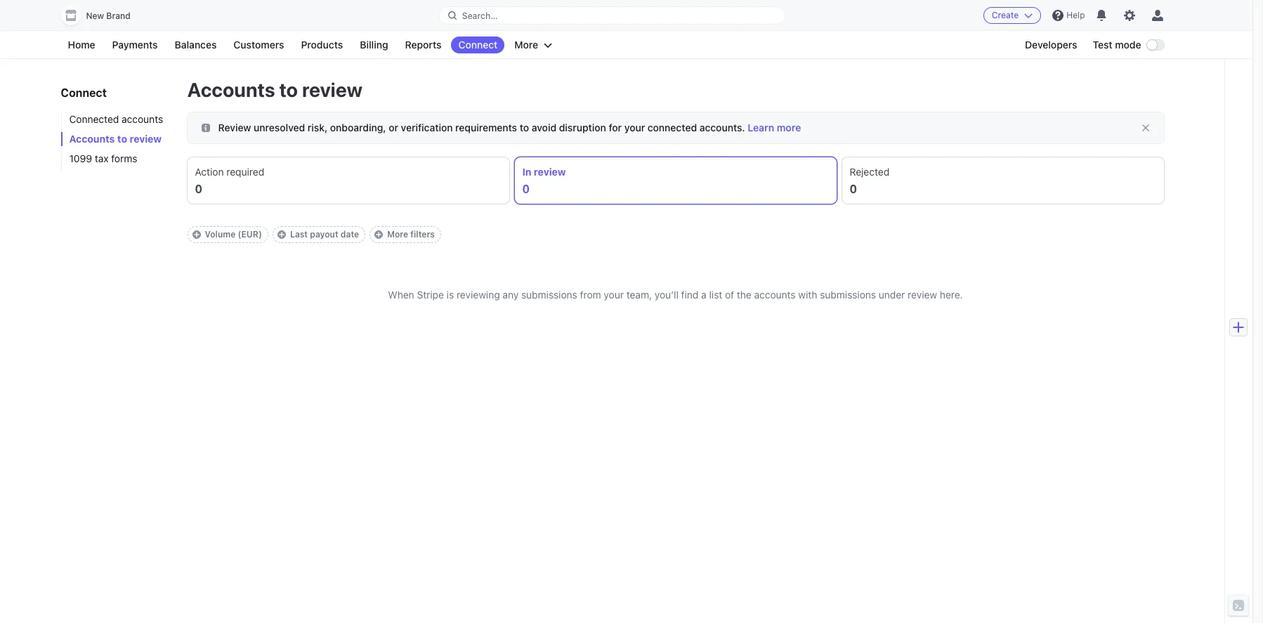 Task type: vqa. For each thing, say whether or not it's contained in the screenshot.
US image
no



Task type: locate. For each thing, give the bounding box(es) containing it.
accounts to review down connected accounts link
[[69, 133, 162, 145]]

payout
[[310, 229, 339, 240]]

last
[[290, 229, 308, 240]]

1099 tax forms
[[69, 153, 137, 164]]

submissions right any
[[521, 289, 578, 301]]

developers link
[[1018, 37, 1085, 53]]

accounts down connected
[[69, 133, 115, 145]]

more button
[[508, 37, 560, 53]]

1 horizontal spatial more
[[515, 39, 538, 51]]

2 horizontal spatial 0
[[850, 183, 858, 195]]

find
[[681, 289, 699, 301]]

connected
[[648, 122, 697, 134]]

1 horizontal spatial accounts
[[754, 289, 796, 301]]

more right the connect link
[[515, 39, 538, 51]]

billing link
[[353, 37, 395, 53]]

1 horizontal spatial submissions
[[820, 289, 876, 301]]

accounts
[[122, 113, 163, 125], [754, 289, 796, 301]]

home
[[68, 39, 95, 51]]

0 vertical spatial accounts
[[187, 78, 275, 101]]

submissions right with
[[820, 289, 876, 301]]

accounts up "accounts to review" 'link'
[[122, 113, 163, 125]]

connect link
[[452, 37, 505, 53]]

tab list
[[187, 157, 1164, 204]]

1 horizontal spatial accounts
[[187, 78, 275, 101]]

reviewing
[[457, 289, 500, 301]]

from
[[580, 289, 601, 301]]

review unresolved risk, onboarding, or verification requirements to avoid disruption for your connected accounts. learn more
[[218, 122, 801, 134]]

0 vertical spatial more
[[515, 39, 538, 51]]

review
[[302, 78, 363, 101], [130, 133, 162, 145], [534, 166, 566, 178], [908, 289, 938, 301]]

more for more filters
[[387, 229, 408, 240]]

0 for action required 0
[[195, 183, 203, 195]]

connect down search…
[[459, 39, 498, 51]]

0 horizontal spatial connect
[[61, 86, 107, 99]]

0 horizontal spatial accounts
[[122, 113, 163, 125]]

unresolved
[[254, 122, 305, 134]]

action
[[195, 166, 224, 178]]

review
[[218, 122, 251, 134]]

1099 tax forms link
[[61, 152, 173, 166]]

0 inside in review 0
[[523, 183, 530, 195]]

your right for
[[625, 122, 645, 134]]

payments link
[[105, 37, 165, 53]]

1 horizontal spatial connect
[[459, 39, 498, 51]]

or
[[389, 122, 398, 134]]

tab list containing 0
[[187, 157, 1164, 204]]

0 vertical spatial accounts to review
[[187, 78, 363, 101]]

last payout date
[[290, 229, 359, 240]]

1 vertical spatial accounts to review
[[69, 133, 162, 145]]

your
[[625, 122, 645, 134], [604, 289, 624, 301]]

0 down in
[[523, 183, 530, 195]]

accounts to review link
[[61, 132, 173, 146]]

3 0 from the left
[[850, 183, 858, 195]]

team,
[[627, 289, 652, 301]]

test
[[1093, 39, 1113, 51]]

any
[[503, 289, 519, 301]]

1 vertical spatial accounts
[[69, 133, 115, 145]]

help button
[[1047, 4, 1091, 27]]

0 vertical spatial connect
[[459, 39, 498, 51]]

connect up connected
[[61, 86, 107, 99]]

filters
[[411, 229, 435, 240]]

0 horizontal spatial your
[[604, 289, 624, 301]]

when stripe is reviewing any submissions from your team, you'll find a list of the accounts with submissions under review here.
[[388, 289, 963, 301]]

0 vertical spatial accounts
[[122, 113, 163, 125]]

1 horizontal spatial 0
[[523, 183, 530, 195]]

submissions
[[521, 289, 578, 301], [820, 289, 876, 301]]

to
[[279, 78, 298, 101], [520, 122, 529, 134], [117, 133, 127, 145]]

to left avoid
[[520, 122, 529, 134]]

0 horizontal spatial to
[[117, 133, 127, 145]]

your right from
[[604, 289, 624, 301]]

0 horizontal spatial accounts
[[69, 133, 115, 145]]

svg image
[[201, 124, 210, 132]]

0
[[195, 183, 203, 195], [523, 183, 530, 195], [850, 183, 858, 195]]

review right in
[[534, 166, 566, 178]]

products link
[[294, 37, 350, 53]]

0 inside action required 0
[[195, 183, 203, 195]]

0 down the action
[[195, 183, 203, 195]]

search…
[[462, 10, 498, 21]]

new
[[86, 11, 104, 21]]

create
[[992, 10, 1019, 20]]

accounts
[[187, 78, 275, 101], [69, 133, 115, 145]]

0 horizontal spatial accounts to review
[[69, 133, 162, 145]]

1 vertical spatial more
[[387, 229, 408, 240]]

forms
[[111, 153, 137, 164]]

accounts to review
[[187, 78, 363, 101], [69, 133, 162, 145]]

a
[[702, 289, 707, 301]]

connect
[[459, 39, 498, 51], [61, 86, 107, 99]]

accounts right the
[[754, 289, 796, 301]]

1 vertical spatial your
[[604, 289, 624, 301]]

1 vertical spatial accounts
[[754, 289, 796, 301]]

products
[[301, 39, 343, 51]]

0 down rejected
[[850, 183, 858, 195]]

with
[[799, 289, 818, 301]]

rejected 0
[[850, 166, 890, 195]]

more right add more filters image
[[387, 229, 408, 240]]

0 horizontal spatial submissions
[[521, 289, 578, 301]]

0 for in review 0
[[523, 183, 530, 195]]

1099
[[69, 153, 92, 164]]

0 horizontal spatial 0
[[195, 183, 203, 195]]

list
[[709, 289, 723, 301]]

1 0 from the left
[[195, 183, 203, 195]]

more inside button
[[515, 39, 538, 51]]

under
[[879, 289, 905, 301]]

to up forms
[[117, 133, 127, 145]]

payments
[[112, 39, 158, 51]]

toolbar
[[187, 226, 1164, 243]]

developers
[[1025, 39, 1078, 51]]

customers link
[[227, 37, 291, 53]]

to up unresolved at the left top of page
[[279, 78, 298, 101]]

0 horizontal spatial more
[[387, 229, 408, 240]]

review up forms
[[130, 133, 162, 145]]

toolbar containing volume (eur)
[[187, 226, 1164, 243]]

disruption
[[559, 122, 606, 134]]

mode
[[1115, 39, 1142, 51]]

1 vertical spatial connect
[[61, 86, 107, 99]]

add volume (eur) image
[[192, 231, 201, 239]]

required
[[227, 166, 264, 178]]

2 0 from the left
[[523, 183, 530, 195]]

for
[[609, 122, 622, 134]]

review inside in review 0
[[534, 166, 566, 178]]

more
[[515, 39, 538, 51], [387, 229, 408, 240]]

accounts to review up unresolved at the left top of page
[[187, 78, 363, 101]]

0 vertical spatial your
[[625, 122, 645, 134]]

accounts up review
[[187, 78, 275, 101]]

review inside 'link'
[[130, 133, 162, 145]]

help
[[1067, 10, 1085, 20]]

learn more link
[[748, 122, 801, 134]]



Task type: describe. For each thing, give the bounding box(es) containing it.
stripe
[[417, 289, 444, 301]]

(eur)
[[238, 229, 262, 240]]

review left here.
[[908, 289, 938, 301]]

volume
[[205, 229, 236, 240]]

1 horizontal spatial to
[[279, 78, 298, 101]]

balances
[[175, 39, 217, 51]]

more
[[777, 122, 801, 134]]

connected
[[69, 113, 119, 125]]

requirements
[[456, 122, 517, 134]]

accounts inside 'link'
[[69, 133, 115, 145]]

reports link
[[398, 37, 449, 53]]

action required 0
[[195, 166, 264, 195]]

is
[[447, 289, 454, 301]]

new brand
[[86, 11, 130, 21]]

date
[[341, 229, 359, 240]]

test mode
[[1093, 39, 1142, 51]]

volume (eur)
[[205, 229, 262, 240]]

learn
[[748, 122, 775, 134]]

billing
[[360, 39, 388, 51]]

Search… text field
[[440, 7, 785, 24]]

accounts.
[[700, 122, 745, 134]]

you'll
[[655, 289, 679, 301]]

2 submissions from the left
[[820, 289, 876, 301]]

more for more
[[515, 39, 538, 51]]

connected accounts link
[[61, 112, 173, 127]]

create button
[[984, 7, 1042, 24]]

of
[[725, 289, 734, 301]]

avoid
[[532, 122, 557, 134]]

the
[[737, 289, 752, 301]]

home link
[[61, 37, 102, 53]]

rejected
[[850, 166, 890, 178]]

verification
[[401, 122, 453, 134]]

connected accounts
[[69, 113, 163, 125]]

onboarding,
[[330, 122, 386, 134]]

brand
[[106, 11, 130, 21]]

review up risk,
[[302, 78, 363, 101]]

1 horizontal spatial accounts to review
[[187, 78, 363, 101]]

when
[[388, 289, 414, 301]]

to inside "accounts to review" 'link'
[[117, 133, 127, 145]]

balances link
[[168, 37, 224, 53]]

here.
[[940, 289, 963, 301]]

Search… search field
[[440, 7, 785, 24]]

accounts to review inside 'link'
[[69, 133, 162, 145]]

2 horizontal spatial to
[[520, 122, 529, 134]]

1 horizontal spatial your
[[625, 122, 645, 134]]

1 submissions from the left
[[521, 289, 578, 301]]

add last payout date image
[[278, 231, 286, 239]]

more filters
[[387, 229, 435, 240]]

customers
[[234, 39, 284, 51]]

add more filters image
[[375, 231, 383, 239]]

in
[[523, 166, 532, 178]]

in review 0
[[523, 166, 566, 195]]

reports
[[405, 39, 442, 51]]

0 inside rejected 0
[[850, 183, 858, 195]]

risk,
[[308, 122, 328, 134]]

new brand button
[[61, 6, 145, 25]]

tax
[[95, 153, 109, 164]]



